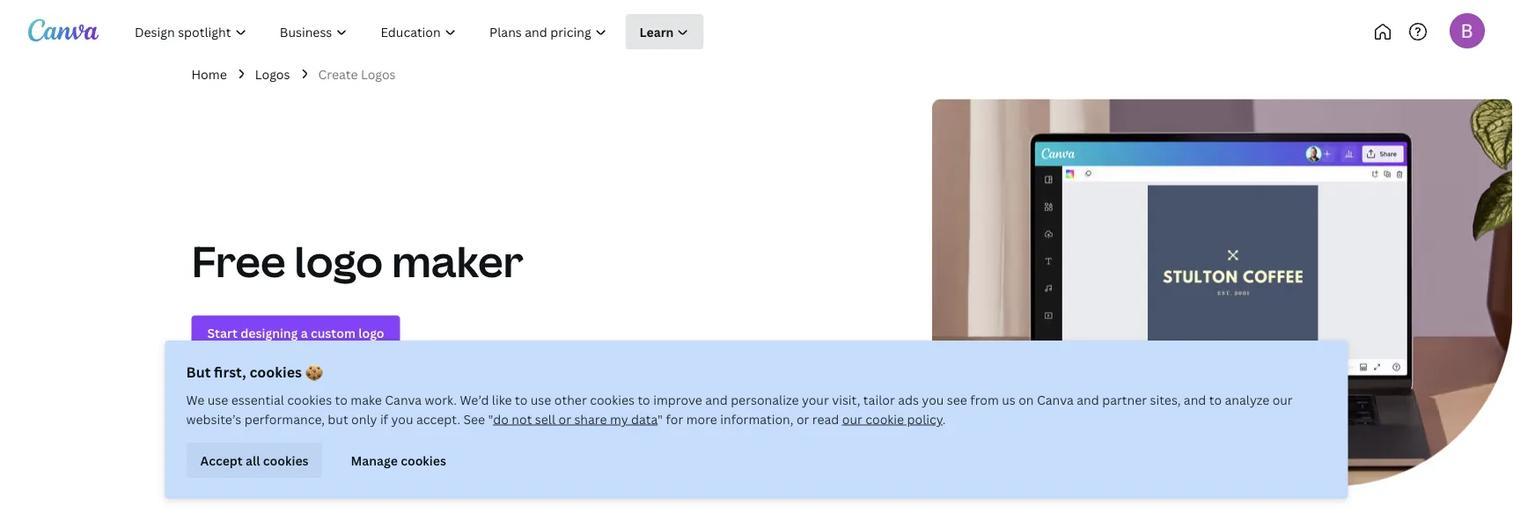 Task type: locate. For each thing, give the bounding box(es) containing it.
if
[[380, 411, 388, 427]]

0 horizontal spatial our
[[842, 411, 863, 427]]

0 horizontal spatial canva
[[385, 391, 422, 408]]

accept
[[200, 452, 243, 469]]

0 horizontal spatial use
[[208, 391, 228, 408]]

website's
[[186, 411, 241, 427]]

see
[[463, 411, 485, 427]]

use
[[208, 391, 228, 408], [531, 391, 551, 408]]

1 horizontal spatial or
[[797, 411, 809, 427]]

2 " from the left
[[658, 411, 663, 427]]

read
[[812, 411, 839, 427]]

1 to from the left
[[335, 391, 348, 408]]

cookies down accept.
[[401, 452, 446, 469]]

2 use from the left
[[531, 391, 551, 408]]

1 horizontal spatial canva
[[1037, 391, 1074, 408]]

" left for
[[658, 411, 663, 427]]

create
[[318, 66, 358, 82]]

accept.
[[416, 411, 460, 427]]

improve
[[653, 391, 702, 408]]

1 horizontal spatial and
[[1077, 391, 1099, 408]]

1 horizontal spatial you
[[922, 391, 944, 408]]

use up sell
[[531, 391, 551, 408]]

canva right 'on'
[[1037, 391, 1074, 408]]

1 horizontal spatial "
[[658, 411, 663, 427]]

your
[[802, 391, 829, 408]]

or right sell
[[559, 411, 571, 427]]

and up do not sell or share my data " for more information, or read our cookie policy .
[[705, 391, 728, 408]]

2 horizontal spatial and
[[1184, 391, 1206, 408]]

cookies
[[250, 363, 302, 382], [287, 391, 332, 408], [590, 391, 635, 408], [263, 452, 309, 469], [401, 452, 446, 469]]

to right like
[[515, 391, 528, 408]]

our down visit,
[[842, 411, 863, 427]]

and right 'sites,'
[[1184, 391, 1206, 408]]

you
[[922, 391, 944, 408], [391, 411, 413, 427]]

1 canva from the left
[[385, 391, 422, 408]]

see
[[947, 391, 967, 408]]

1 horizontal spatial use
[[531, 391, 551, 408]]

0 horizontal spatial logos
[[255, 66, 290, 82]]

ads
[[898, 391, 919, 408]]

manage cookies button
[[337, 443, 460, 478]]

logos right create
[[361, 66, 396, 82]]

to up data
[[638, 391, 650, 408]]

more
[[686, 411, 717, 427]]

logos
[[255, 66, 290, 82], [361, 66, 396, 82]]

0 vertical spatial our
[[1273, 391, 1293, 408]]

use up website's
[[208, 391, 228, 408]]

to left analyze
[[1209, 391, 1222, 408]]

" inside the we use essential cookies to make canva work. we'd like to use other cookies to improve and personalize your visit, tailor ads you see from us on canva and partner sites, and to analyze our website's performance, but only if you accept. see "
[[488, 411, 493, 427]]

to up but
[[335, 391, 348, 408]]

cookies right all
[[263, 452, 309, 469]]

and
[[705, 391, 728, 408], [1077, 391, 1099, 408], [1184, 391, 1206, 408]]

canva
[[385, 391, 422, 408], [1037, 391, 1074, 408]]

or left read
[[797, 411, 809, 427]]

" right see
[[488, 411, 493, 427]]

you right if
[[391, 411, 413, 427]]

top level navigation element
[[120, 14, 764, 49]]

us
[[1002, 391, 1016, 408]]

other
[[554, 391, 587, 408]]

create logos
[[318, 66, 396, 82]]

our right analyze
[[1273, 391, 1293, 408]]

free
[[191, 232, 286, 290]]

to
[[335, 391, 348, 408], [515, 391, 528, 408], [638, 391, 650, 408], [1209, 391, 1222, 408]]

1 " from the left
[[488, 411, 493, 427]]

1 or from the left
[[559, 411, 571, 427]]

0 horizontal spatial you
[[391, 411, 413, 427]]

4 to from the left
[[1209, 391, 1222, 408]]

you up policy
[[922, 391, 944, 408]]

personalize
[[731, 391, 799, 408]]

3 to from the left
[[638, 391, 650, 408]]

and left partner
[[1077, 391, 1099, 408]]

cookies up my
[[590, 391, 635, 408]]

only
[[351, 411, 377, 427]]

make
[[351, 391, 382, 408]]

or
[[559, 411, 571, 427], [797, 411, 809, 427]]

first,
[[214, 363, 246, 382]]

our
[[1273, 391, 1293, 408], [842, 411, 863, 427]]

0 horizontal spatial or
[[559, 411, 571, 427]]

visit,
[[832, 391, 860, 408]]

1 horizontal spatial our
[[1273, 391, 1293, 408]]

essential
[[231, 391, 284, 408]]

tailor
[[863, 391, 895, 408]]

analyze
[[1225, 391, 1270, 408]]

canva up if
[[385, 391, 422, 408]]

0 horizontal spatial and
[[705, 391, 728, 408]]

my
[[610, 411, 628, 427]]

1 use from the left
[[208, 391, 228, 408]]

logos right home
[[255, 66, 290, 82]]

cookies up essential
[[250, 363, 302, 382]]

0 horizontal spatial "
[[488, 411, 493, 427]]

maker
[[392, 232, 523, 290]]

manage cookies
[[351, 452, 446, 469]]

do not sell or share my data link
[[493, 411, 658, 427]]

2 or from the left
[[797, 411, 809, 427]]

sites,
[[1150, 391, 1181, 408]]

0 vertical spatial you
[[922, 391, 944, 408]]

1 horizontal spatial logos
[[361, 66, 396, 82]]

"
[[488, 411, 493, 427], [658, 411, 663, 427]]



Task type: describe. For each thing, give the bounding box(es) containing it.
we
[[186, 391, 205, 408]]

home link
[[191, 64, 227, 84]]

do
[[493, 411, 509, 427]]

not
[[512, 411, 532, 427]]

free logo maker
[[191, 232, 523, 290]]

share
[[574, 411, 607, 427]]

logos link
[[255, 64, 290, 84]]

data
[[631, 411, 658, 427]]

logo
[[294, 232, 383, 290]]

2 and from the left
[[1077, 391, 1099, 408]]

🍪
[[305, 363, 319, 382]]

cafe logo image
[[1148, 185, 1318, 356]]

for
[[666, 411, 683, 427]]

1 vertical spatial our
[[842, 411, 863, 427]]

2 canva from the left
[[1037, 391, 1074, 408]]

manage
[[351, 452, 398, 469]]

cookie
[[866, 411, 904, 427]]

from
[[970, 391, 999, 408]]

we use essential cookies to make canva work. we'd like to use other cookies to improve and personalize your visit, tailor ads you see from us on canva and partner sites, and to analyze our website's performance, but only if you accept. see "
[[186, 391, 1293, 427]]

3 and from the left
[[1184, 391, 1206, 408]]

information,
[[720, 411, 794, 427]]

accept all cookies button
[[186, 443, 323, 478]]

accept all cookies
[[200, 452, 309, 469]]

but first, cookies 🍪
[[186, 363, 319, 382]]

on
[[1019, 391, 1034, 408]]

work.
[[425, 391, 457, 408]]

our cookie policy link
[[842, 411, 943, 427]]

.
[[943, 411, 946, 427]]

2 to from the left
[[515, 391, 528, 408]]

like
[[492, 391, 512, 408]]

our inside the we use essential cookies to make canva work. we'd like to use other cookies to improve and personalize your visit, tailor ads you see from us on canva and partner sites, and to analyze our website's performance, but only if you accept. see "
[[1273, 391, 1293, 408]]

performance,
[[244, 411, 325, 427]]

1 and from the left
[[705, 391, 728, 408]]

cookies down the 🍪
[[287, 391, 332, 408]]

but
[[186, 363, 211, 382]]

all
[[246, 452, 260, 469]]

sell
[[535, 411, 556, 427]]

policy
[[907, 411, 943, 427]]

we'd
[[460, 391, 489, 408]]

do not sell or share my data " for more information, or read our cookie policy .
[[493, 411, 946, 427]]

2 logos from the left
[[361, 66, 396, 82]]

home
[[191, 66, 227, 82]]

partner
[[1102, 391, 1147, 408]]

1 logos from the left
[[255, 66, 290, 82]]

but
[[328, 411, 348, 427]]

1 vertical spatial you
[[391, 411, 413, 427]]



Task type: vqa. For each thing, say whether or not it's contained in the screenshot.
Billing & plans at the bottom of the page
no



